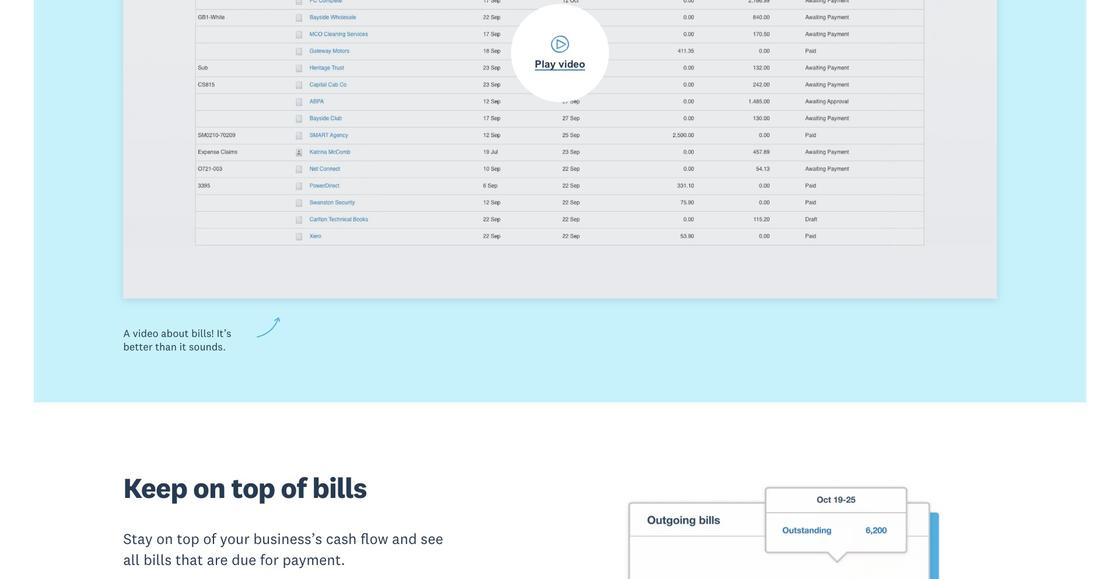 Task type: locate. For each thing, give the bounding box(es) containing it.
bills inside stay on top of your business's cash flow and see all bills that are due for payment.
[[143, 551, 172, 569]]

video inside a video about bills! it's better than it sounds.
[[133, 327, 158, 340]]

bills
[[312, 470, 367, 506], [143, 551, 172, 569]]

0 vertical spatial bills
[[312, 470, 367, 506]]

on right stay
[[156, 530, 173, 549]]

keep
[[123, 470, 187, 506]]

see
[[421, 530, 443, 549]]

1 horizontal spatial video
[[559, 58, 585, 70]]

a
[[123, 327, 130, 340]]

on inside stay on top of your business's cash flow and see all bills that are due for payment.
[[156, 530, 173, 549]]

0 vertical spatial video
[[559, 58, 585, 70]]

top
[[231, 470, 275, 506], [177, 530, 199, 549]]

1 vertical spatial video
[[133, 327, 158, 340]]

a bar chart on the xero dashboard shows the total value of outgoing bills in recent weeks and months. image
[[571, 468, 997, 579]]

sounds.
[[189, 340, 226, 353]]

0 horizontal spatial on
[[156, 530, 173, 549]]

bills!
[[191, 327, 214, 340]]

video right a
[[133, 327, 158, 340]]

1 vertical spatial of
[[203, 530, 216, 549]]

flow
[[360, 530, 388, 549]]

video right 'play'
[[559, 58, 585, 70]]

1 horizontal spatial top
[[231, 470, 275, 506]]

video
[[559, 58, 585, 70], [133, 327, 158, 340]]

of for bills
[[281, 470, 306, 506]]

due
[[232, 551, 256, 569]]

1 vertical spatial on
[[156, 530, 173, 549]]

of up are
[[203, 530, 216, 549]]

for
[[260, 551, 279, 569]]

0 horizontal spatial top
[[177, 530, 199, 549]]

1 horizontal spatial of
[[281, 470, 306, 506]]

that
[[175, 551, 203, 569]]

1 horizontal spatial bills
[[312, 470, 367, 506]]

1 vertical spatial bills
[[143, 551, 172, 569]]

0 horizontal spatial of
[[203, 530, 216, 549]]

on for stay
[[156, 530, 173, 549]]

0 horizontal spatial video
[[133, 327, 158, 340]]

of inside stay on top of your business's cash flow and see all bills that are due for payment.
[[203, 530, 216, 549]]

it's
[[217, 327, 231, 340]]

top up the that
[[177, 530, 199, 549]]

top up your
[[231, 470, 275, 506]]

on right keep at bottom left
[[193, 470, 225, 506]]

1 horizontal spatial on
[[193, 470, 225, 506]]

video inside button
[[559, 58, 585, 70]]

0 horizontal spatial bills
[[143, 551, 172, 569]]

play
[[535, 58, 556, 70]]

about
[[161, 327, 189, 340]]

of up the business's
[[281, 470, 306, 506]]

1 vertical spatial top
[[177, 530, 199, 549]]

than
[[155, 340, 177, 353]]

on
[[193, 470, 225, 506], [156, 530, 173, 549]]

of
[[281, 470, 306, 506], [203, 530, 216, 549]]

0 vertical spatial on
[[193, 470, 225, 506]]

bills up cash
[[312, 470, 367, 506]]

0 vertical spatial of
[[281, 470, 306, 506]]

of for your
[[203, 530, 216, 549]]

bills right all
[[143, 551, 172, 569]]

top inside stay on top of your business's cash flow and see all bills that are due for payment.
[[177, 530, 199, 549]]

play video button
[[123, 0, 997, 299]]

0 vertical spatial top
[[231, 470, 275, 506]]



Task type: vqa. For each thing, say whether or not it's contained in the screenshot.
time associated with Limited time sale: 90% off for 3 months. Terms apply.
no



Task type: describe. For each thing, give the bounding box(es) containing it.
on for keep
[[193, 470, 225, 506]]

video for play
[[559, 58, 585, 70]]

better
[[123, 340, 153, 353]]

top for bills
[[231, 470, 275, 506]]

cash
[[326, 530, 357, 549]]

are
[[207, 551, 228, 569]]

stay on top of your business's cash flow and see all bills that are due for payment.
[[123, 530, 443, 569]]

play video
[[535, 58, 585, 70]]

and
[[392, 530, 417, 549]]

it
[[179, 340, 186, 353]]

all
[[123, 551, 140, 569]]

business's
[[253, 530, 322, 549]]

your
[[220, 530, 250, 549]]

top for your
[[177, 530, 199, 549]]

video for a
[[133, 327, 158, 340]]

stay
[[123, 530, 153, 549]]

keep on top of bills
[[123, 470, 367, 506]]

a video about bills! it's better than it sounds.
[[123, 327, 231, 353]]

payment.
[[282, 551, 345, 569]]



